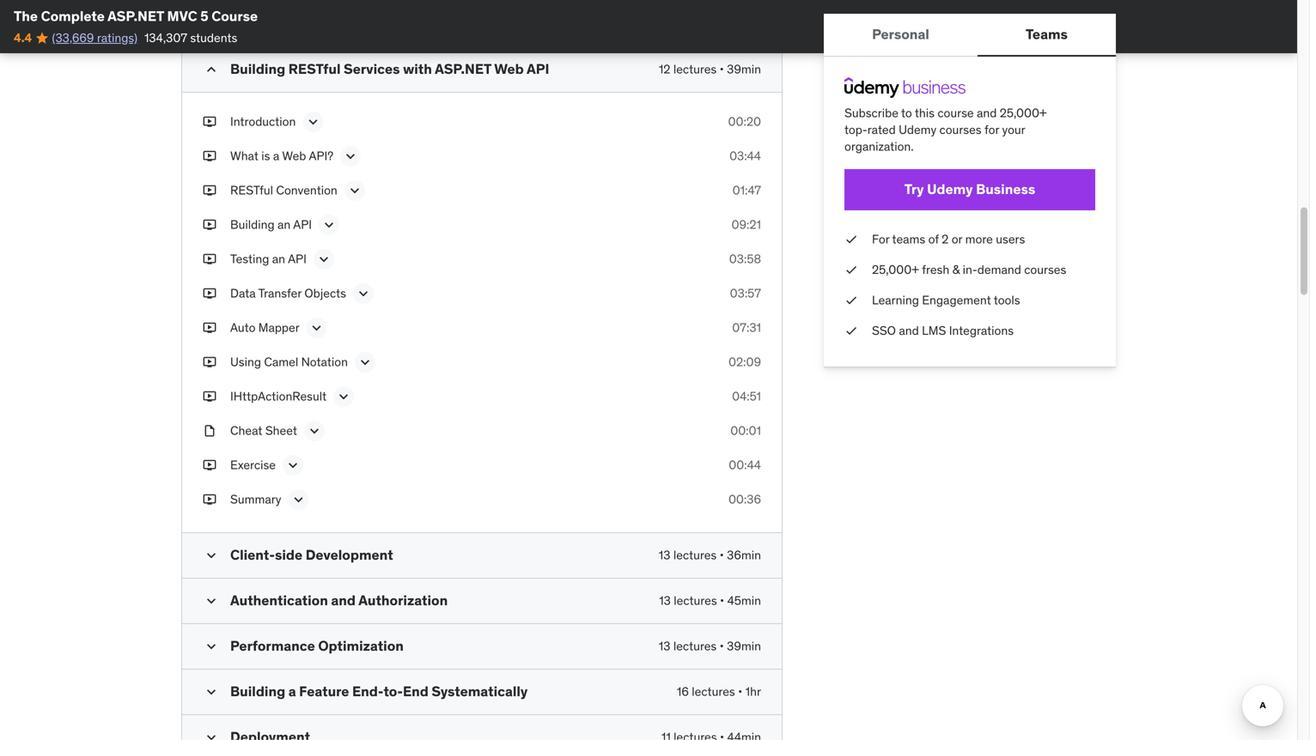 Task type: locate. For each thing, give the bounding box(es) containing it.
ihttpactionresult
[[230, 389, 327, 404]]

12 lectures • 39min
[[659, 61, 761, 77]]

courses down course
[[940, 122, 982, 138]]

25,000+
[[1000, 105, 1047, 121], [872, 262, 919, 277]]

1 39min from the top
[[727, 61, 761, 77]]

small image left 'performance'
[[203, 638, 220, 655]]

lectures right 16
[[692, 684, 735, 700]]

small image left client-
[[203, 547, 220, 564]]

25,000+ up your
[[1000, 105, 1047, 121]]

services
[[344, 60, 400, 78]]

show lecture description image for exercise
[[284, 457, 302, 474]]

4 small image from the top
[[203, 638, 220, 655]]

an down "restful convention"
[[277, 217, 291, 232]]

0 vertical spatial courses
[[940, 122, 982, 138]]

auto
[[230, 320, 256, 335]]

small image
[[203, 15, 220, 32], [203, 684, 220, 701], [203, 729, 220, 741]]

3 small image from the top
[[203, 593, 220, 610]]

cheat sheet
[[230, 423, 297, 438]]

1 horizontal spatial restful
[[288, 60, 341, 78]]

the complete asp.net mvc 5 course
[[14, 7, 258, 25]]

students
[[190, 30, 237, 45]]

12
[[659, 61, 671, 77]]

to
[[901, 105, 912, 121]]

0 vertical spatial 39min
[[727, 61, 761, 77]]

1 horizontal spatial web
[[494, 60, 524, 78]]

0 vertical spatial 25,000+
[[1000, 105, 1047, 121]]

•
[[720, 61, 724, 77], [720, 548, 724, 563], [720, 593, 724, 609], [720, 639, 724, 654], [738, 684, 743, 700]]

try udemy business
[[904, 181, 1036, 198]]

0 vertical spatial and
[[977, 105, 997, 121]]

xsmall image for testing an api
[[203, 251, 217, 267]]

small image for performance
[[203, 638, 220, 655]]

courses
[[940, 122, 982, 138], [1024, 262, 1066, 277]]

lectures for client-side development
[[673, 548, 717, 563]]

0 horizontal spatial asp.net
[[107, 7, 164, 25]]

integrations
[[949, 323, 1014, 339]]

restful down the what
[[230, 182, 273, 198]]

• for performance optimization
[[720, 639, 724, 654]]

39min for building restful services with asp.net web api
[[727, 61, 761, 77]]

show lecture description image up api?
[[304, 113, 322, 130]]

00:36
[[729, 492, 761, 507]]

building for building a feature end-to-end systematically
[[230, 683, 285, 700]]

1 vertical spatial courses
[[1024, 262, 1066, 277]]

show lecture description image
[[304, 113, 322, 130], [342, 148, 359, 165], [346, 182, 363, 199], [321, 216, 338, 233], [315, 251, 332, 268], [335, 388, 352, 405], [284, 457, 302, 474]]

building up testing
[[230, 217, 275, 232]]

show lecture description image for data transfer objects
[[355, 285, 372, 302]]

small image left authentication at bottom left
[[203, 593, 220, 610]]

building up introduction
[[230, 60, 285, 78]]

show lecture description image right "objects" on the left top of page
[[355, 285, 372, 302]]

xsmall image for ihttpactionresult
[[203, 388, 217, 405]]

show lecture description image right notation in the top of the page
[[357, 354, 374, 371]]

13 down 13 lectures • 45min on the bottom
[[659, 639, 671, 654]]

2 vertical spatial small image
[[203, 729, 220, 741]]

• up 16 lectures • 1hr on the bottom right
[[720, 639, 724, 654]]

this
[[915, 105, 935, 121]]

1 small image from the top
[[203, 15, 220, 32]]

lectures for performance optimization
[[673, 639, 717, 654]]

0 vertical spatial building
[[230, 60, 285, 78]]

xsmall image left introduction
[[203, 113, 217, 130]]

show lecture description image for testing an api
[[315, 251, 332, 268]]

more
[[965, 231, 993, 247]]

xsmall image left cheat
[[203, 422, 217, 439]]

performance
[[230, 637, 315, 655]]

134,307
[[144, 30, 187, 45]]

small image for building
[[203, 61, 220, 78]]

web
[[494, 60, 524, 78], [282, 148, 306, 163]]

(33,669 ratings)
[[52, 30, 137, 45]]

client-
[[230, 546, 275, 564]]

0 horizontal spatial restful
[[230, 182, 273, 198]]

using
[[230, 354, 261, 370]]

lectures down "13 lectures • 36min"
[[674, 593, 717, 609]]

0 horizontal spatial web
[[282, 148, 306, 163]]

2 vertical spatial 13
[[659, 639, 671, 654]]

1 horizontal spatial asp.net
[[435, 60, 491, 78]]

1 vertical spatial udemy
[[927, 181, 973, 198]]

xsmall image left testing
[[203, 251, 217, 267]]

authentication
[[230, 592, 328, 609]]

building a feature end-to-end systematically
[[230, 683, 528, 700]]

xsmall image
[[203, 182, 217, 199], [203, 216, 217, 233], [203, 251, 217, 267], [203, 285, 217, 302], [845, 292, 858, 309], [203, 319, 217, 336], [845, 323, 858, 340], [203, 354, 217, 371], [203, 388, 217, 405], [203, 422, 217, 439], [203, 457, 217, 474], [203, 491, 217, 508]]

xsmall image left summary
[[203, 491, 217, 508]]

organization.
[[845, 139, 914, 154]]

show lecture description image down convention
[[321, 216, 338, 233]]

show lecture description image right sheet
[[306, 422, 323, 440]]

and up for
[[977, 105, 997, 121]]

xsmall image
[[203, 113, 217, 130], [203, 148, 217, 164], [845, 231, 858, 248], [845, 262, 858, 278]]

25,000+ inside subscribe to this course and 25,000+ top‑rated udemy courses for your organization.
[[1000, 105, 1047, 121]]

1 vertical spatial web
[[282, 148, 306, 163]]

1 building from the top
[[230, 60, 285, 78]]

show lecture description image for summary
[[290, 491, 307, 508]]

small image
[[203, 61, 220, 78], [203, 547, 220, 564], [203, 593, 220, 610], [203, 638, 220, 655]]

xsmall image for summary
[[203, 491, 217, 508]]

top‑rated
[[845, 122, 896, 138]]

xsmall image for building an api
[[203, 216, 217, 233]]

lms
[[922, 323, 946, 339]]

building down 'performance'
[[230, 683, 285, 700]]

1 vertical spatial building
[[230, 217, 275, 232]]

show lecture description image right summary
[[290, 491, 307, 508]]

try
[[904, 181, 924, 198]]

what
[[230, 148, 259, 163]]

134,307 students
[[144, 30, 237, 45]]

an
[[277, 217, 291, 232], [272, 251, 285, 267]]

0 vertical spatial an
[[277, 217, 291, 232]]

udemy
[[899, 122, 937, 138], [927, 181, 973, 198]]

2 vertical spatial building
[[230, 683, 285, 700]]

01:47
[[733, 182, 761, 198]]

1 vertical spatial 39min
[[727, 639, 761, 654]]

try udemy business link
[[845, 169, 1095, 210]]

a left 'feature'
[[288, 683, 296, 700]]

a
[[273, 148, 279, 163], [288, 683, 296, 700]]

13 lectures • 36min
[[659, 548, 761, 563]]

show lecture description image up notation in the top of the page
[[308, 319, 325, 337]]

show lecture description image right convention
[[346, 182, 363, 199]]

asp.net right with in the left top of the page
[[435, 60, 491, 78]]

xsmall image left "restful convention"
[[203, 182, 217, 199]]

2 horizontal spatial and
[[977, 105, 997, 121]]

16
[[677, 684, 689, 700]]

1 vertical spatial api
[[293, 217, 312, 232]]

• left 45min
[[720, 593, 724, 609]]

side
[[275, 546, 303, 564]]

api?
[[309, 148, 333, 163]]

and down development at the bottom left of the page
[[331, 592, 356, 609]]

mapper
[[258, 320, 300, 335]]

0 vertical spatial small image
[[203, 15, 220, 32]]

to-
[[384, 683, 403, 700]]

0 vertical spatial asp.net
[[107, 7, 164, 25]]

xsmall image left the what
[[203, 148, 217, 164]]

lectures right 12
[[673, 61, 717, 77]]

courses inside subscribe to this course and 25,000+ top‑rated udemy courses for your organization.
[[940, 122, 982, 138]]

2 small image from the top
[[203, 547, 220, 564]]

• for building a feature end-to-end systematically
[[738, 684, 743, 700]]

xsmall image left auto
[[203, 319, 217, 336]]

39min up the 00:20
[[727, 61, 761, 77]]

show lecture description image down notation in the top of the page
[[335, 388, 352, 405]]

03:57
[[730, 285, 761, 301]]

xsmall image left using
[[203, 354, 217, 371]]

show lecture description image up "objects" on the left top of page
[[315, 251, 332, 268]]

and for sso and lms integrations
[[899, 323, 919, 339]]

an for building
[[277, 217, 291, 232]]

39min down 45min
[[727, 639, 761, 654]]

tab list containing personal
[[824, 14, 1116, 57]]

show lecture description image for introduction
[[304, 113, 322, 130]]

asp.net
[[107, 7, 164, 25], [435, 60, 491, 78]]

courses right demand
[[1024, 262, 1066, 277]]

performance optimization
[[230, 637, 404, 655]]

13 for development
[[659, 548, 671, 563]]

restful left services
[[288, 60, 341, 78]]

small image down students at top left
[[203, 61, 220, 78]]

xsmall image left ihttpactionresult
[[203, 388, 217, 405]]

lectures for building a feature end-to-end systematically
[[692, 684, 735, 700]]

0 horizontal spatial and
[[331, 592, 356, 609]]

xsmall image left data
[[203, 285, 217, 302]]

2 vertical spatial and
[[331, 592, 356, 609]]

tab list
[[824, 14, 1116, 57]]

2
[[942, 231, 949, 247]]

13 up 13 lectures • 45min on the bottom
[[659, 548, 671, 563]]

0 vertical spatial udemy
[[899, 122, 937, 138]]

xsmall image left learning
[[845, 292, 858, 309]]

udemy right try
[[927, 181, 973, 198]]

introduction
[[230, 114, 296, 129]]

lectures up 16
[[673, 639, 717, 654]]

• left 36min
[[720, 548, 724, 563]]

an right testing
[[272, 251, 285, 267]]

show lecture description image for using camel notation
[[357, 354, 374, 371]]

13 down "13 lectures • 36min"
[[659, 593, 671, 609]]

2 vertical spatial api
[[288, 251, 307, 267]]

data transfer objects
[[230, 285, 346, 301]]

api
[[527, 60, 549, 78], [293, 217, 312, 232], [288, 251, 307, 267]]

1 vertical spatial and
[[899, 323, 919, 339]]

1 horizontal spatial and
[[899, 323, 919, 339]]

• right 12
[[720, 61, 724, 77]]

complete
[[41, 7, 105, 25]]

show lecture description image for cheat sheet
[[306, 422, 323, 440]]

25,000+ up learning
[[872, 262, 919, 277]]

lectures up 13 lectures • 45min on the bottom
[[673, 548, 717, 563]]

1 vertical spatial 13
[[659, 593, 671, 609]]

course
[[212, 7, 258, 25]]

3 small image from the top
[[203, 729, 220, 741]]

mvc
[[167, 7, 197, 25]]

show lecture description image right api?
[[342, 148, 359, 165]]

restful
[[288, 60, 341, 78], [230, 182, 273, 198]]

1 vertical spatial a
[[288, 683, 296, 700]]

0 horizontal spatial courses
[[940, 122, 982, 138]]

2 39min from the top
[[727, 639, 761, 654]]

1 small image from the top
[[203, 61, 220, 78]]

00:20
[[728, 114, 761, 129]]

for
[[872, 231, 890, 247]]

xsmall image left building an api
[[203, 216, 217, 233]]

1 vertical spatial an
[[272, 251, 285, 267]]

lectures
[[673, 61, 717, 77], [673, 548, 717, 563], [674, 593, 717, 609], [673, 639, 717, 654], [692, 684, 735, 700]]

0 vertical spatial 13
[[659, 548, 671, 563]]

1 horizontal spatial courses
[[1024, 262, 1066, 277]]

show lecture description image for auto mapper
[[308, 319, 325, 337]]

13
[[659, 548, 671, 563], [659, 593, 671, 609], [659, 639, 671, 654]]

convention
[[276, 182, 337, 198]]

show lecture description image down sheet
[[284, 457, 302, 474]]

personal button
[[824, 14, 978, 55]]

3 building from the top
[[230, 683, 285, 700]]

optimization
[[318, 637, 404, 655]]

learning
[[872, 293, 919, 308]]

asp.net up the ratings)
[[107, 7, 164, 25]]

1 vertical spatial small image
[[203, 684, 220, 701]]

0 vertical spatial a
[[273, 148, 279, 163]]

notation
[[301, 354, 348, 370]]

xsmall image left exercise
[[203, 457, 217, 474]]

1 horizontal spatial 25,000+
[[1000, 105, 1047, 121]]

xsmall image for restful convention
[[203, 182, 217, 199]]

small image for authentication
[[203, 593, 220, 610]]

udemy down this
[[899, 122, 937, 138]]

engagement
[[922, 293, 991, 308]]

and right sso
[[899, 323, 919, 339]]

a right is
[[273, 148, 279, 163]]

• left 1hr
[[738, 684, 743, 700]]

show lecture description image
[[355, 285, 372, 302], [308, 319, 325, 337], [357, 354, 374, 371], [306, 422, 323, 440], [290, 491, 307, 508]]

2 building from the top
[[230, 217, 275, 232]]

building
[[230, 60, 285, 78], [230, 217, 275, 232], [230, 683, 285, 700]]

xsmall image for auto mapper
[[203, 319, 217, 336]]

0 horizontal spatial 25,000+
[[872, 262, 919, 277]]



Task type: describe. For each thing, give the bounding box(es) containing it.
16 lectures • 1hr
[[677, 684, 761, 700]]

00:01
[[730, 423, 761, 438]]

0 vertical spatial web
[[494, 60, 524, 78]]

• for authentication and authorization
[[720, 593, 724, 609]]

5
[[200, 7, 209, 25]]

of
[[928, 231, 939, 247]]

auto mapper
[[230, 320, 300, 335]]

api for testing an api
[[288, 251, 307, 267]]

teams
[[1026, 25, 1068, 43]]

03:58
[[729, 251, 761, 267]]

and inside subscribe to this course and 25,000+ top‑rated udemy courses for your organization.
[[977, 105, 997, 121]]

03:44
[[729, 148, 761, 163]]

for teams of 2 or more users
[[872, 231, 1025, 247]]

your
[[1002, 122, 1025, 138]]

ratings)
[[97, 30, 137, 45]]

subscribe
[[845, 105, 899, 121]]

authorization
[[358, 592, 448, 609]]

1 vertical spatial asp.net
[[435, 60, 491, 78]]

xsmall image for cheat sheet
[[203, 422, 217, 439]]

objects
[[304, 285, 346, 301]]

learning engagement tools
[[872, 293, 1020, 308]]

for
[[985, 122, 999, 138]]

summary
[[230, 492, 281, 507]]

show lecture description image for ihttpactionresult
[[335, 388, 352, 405]]

is
[[261, 148, 270, 163]]

camel
[[264, 354, 298, 370]]

teams
[[892, 231, 926, 247]]

07:31
[[732, 320, 761, 335]]

• for client-side development
[[720, 548, 724, 563]]

in-
[[963, 262, 978, 277]]

personal
[[872, 25, 929, 43]]

(33,669
[[52, 30, 94, 45]]

course
[[938, 105, 974, 121]]

business
[[976, 181, 1036, 198]]

13 lectures • 39min
[[659, 639, 761, 654]]

0 vertical spatial restful
[[288, 60, 341, 78]]

sheet
[[265, 423, 297, 438]]

api for building an api
[[293, 217, 312, 232]]

with
[[403, 60, 432, 78]]

36min
[[727, 548, 761, 563]]

1 vertical spatial restful
[[230, 182, 273, 198]]

using camel notation
[[230, 354, 348, 370]]

13 lectures • 45min
[[659, 593, 761, 609]]

udemy inside subscribe to this course and 25,000+ top‑rated udemy courses for your organization.
[[899, 122, 937, 138]]

show lecture description image for building an api
[[321, 216, 338, 233]]

02:09
[[729, 354, 761, 370]]

udemy business image
[[845, 77, 966, 98]]

testing
[[230, 251, 269, 267]]

sso and lms integrations
[[872, 323, 1014, 339]]

1 horizontal spatial a
[[288, 683, 296, 700]]

what is a web api?
[[230, 148, 333, 163]]

development
[[306, 546, 393, 564]]

fresh
[[922, 262, 950, 277]]

00:44
[[729, 457, 761, 473]]

sso
[[872, 323, 896, 339]]

0 vertical spatial api
[[527, 60, 549, 78]]

xsmall image left "for"
[[845, 231, 858, 248]]

teams button
[[978, 14, 1116, 55]]

&
[[952, 262, 960, 277]]

cheat
[[230, 423, 262, 438]]

13 for authorization
[[659, 593, 671, 609]]

building for building an api
[[230, 217, 275, 232]]

1hr
[[745, 684, 761, 700]]

xsmall image for exercise
[[203, 457, 217, 474]]

authentication and authorization
[[230, 592, 448, 609]]

subscribe to this course and 25,000+ top‑rated udemy courses for your organization.
[[845, 105, 1047, 154]]

• for building restful services with asp.net web api
[[720, 61, 724, 77]]

0 horizontal spatial a
[[273, 148, 279, 163]]

2 small image from the top
[[203, 684, 220, 701]]

45min
[[727, 593, 761, 609]]

or
[[952, 231, 962, 247]]

end
[[403, 683, 429, 700]]

users
[[996, 231, 1025, 247]]

xsmall image left sso
[[845, 323, 858, 340]]

exercise
[[230, 457, 276, 473]]

xsmall image left fresh
[[845, 262, 858, 278]]

testing an api
[[230, 251, 307, 267]]

25,000+ fresh & in-demand courses
[[872, 262, 1066, 277]]

restful convention
[[230, 182, 337, 198]]

an for testing
[[272, 251, 285, 267]]

04:51
[[732, 389, 761, 404]]

09:21
[[732, 217, 761, 232]]

small image for client-
[[203, 547, 220, 564]]

feature
[[299, 683, 349, 700]]

lectures for authentication and authorization
[[674, 593, 717, 609]]

1 vertical spatial 25,000+
[[872, 262, 919, 277]]

building restful services with asp.net web api
[[230, 60, 549, 78]]

the
[[14, 7, 38, 25]]

xsmall image for data transfer objects
[[203, 285, 217, 302]]

lectures for building restful services with asp.net web api
[[673, 61, 717, 77]]

39min for performance optimization
[[727, 639, 761, 654]]

client-side development
[[230, 546, 393, 564]]

data
[[230, 285, 256, 301]]

demand
[[978, 262, 1021, 277]]

end-
[[352, 683, 384, 700]]

building for building restful services with asp.net web api
[[230, 60, 285, 78]]

building an api
[[230, 217, 312, 232]]

systematically
[[432, 683, 528, 700]]

show lecture description image for restful convention
[[346, 182, 363, 199]]

xsmall image for using camel notation
[[203, 354, 217, 371]]

and for authentication and authorization
[[331, 592, 356, 609]]

show lecture description image for what is a web api?
[[342, 148, 359, 165]]



Task type: vqa. For each thing, say whether or not it's contained in the screenshot.
the rightmost how
no



